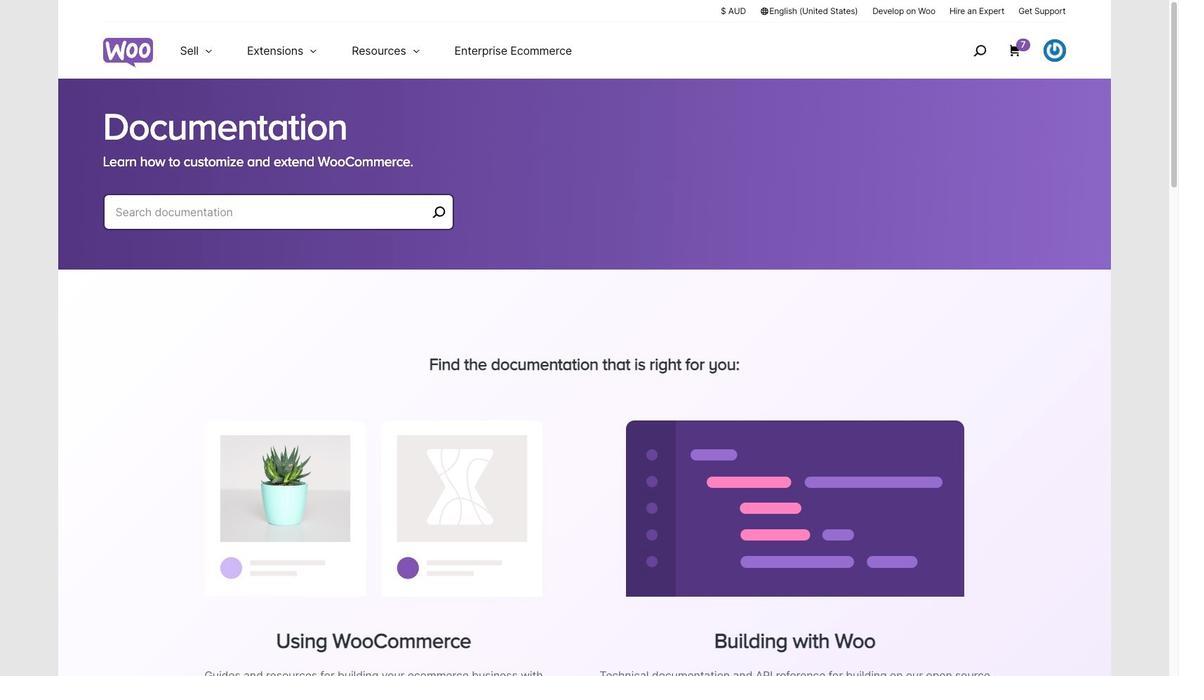 Task type: locate. For each thing, give the bounding box(es) containing it.
illustration of two product cards, with a plan and an abstract shape image
[[205, 421, 543, 597]]

open account menu image
[[1044, 39, 1067, 62]]

service navigation menu element
[[944, 28, 1067, 73]]

None search field
[[103, 194, 454, 247]]

illustration of lines of development code image
[[626, 421, 965, 597]]



Task type: describe. For each thing, give the bounding box(es) containing it.
search image
[[969, 39, 992, 62]]

Search documentation search field
[[116, 202, 427, 222]]



